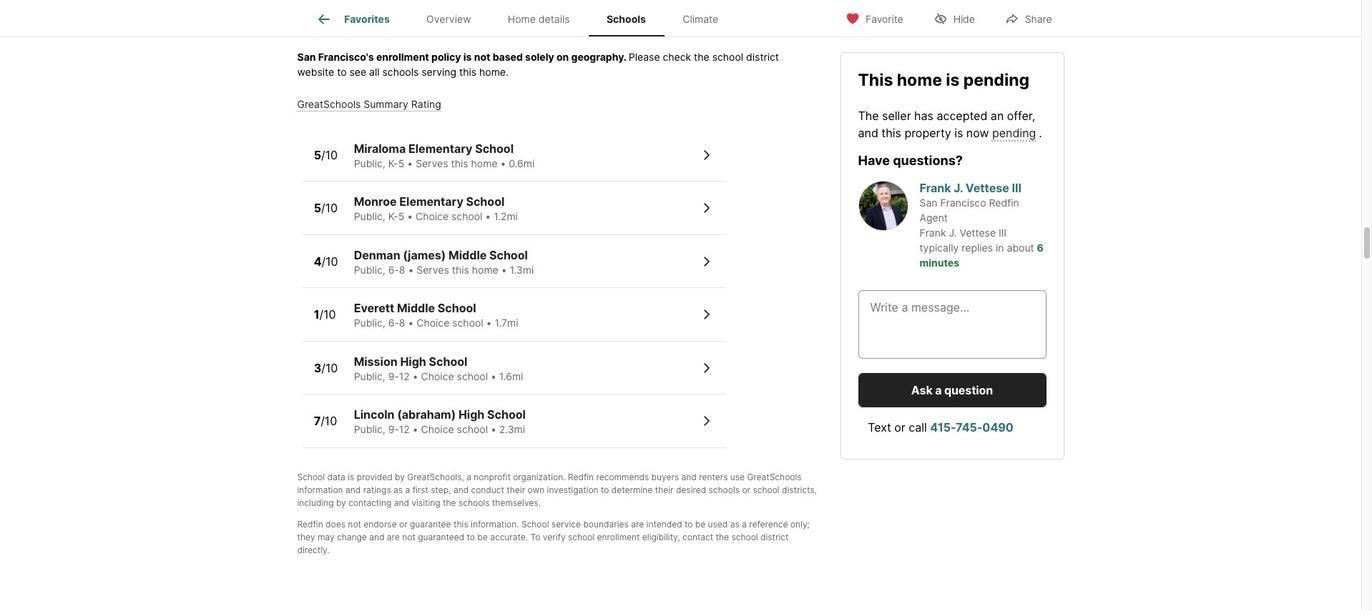 Task type: locate. For each thing, give the bounding box(es) containing it.
vettese up replies
[[960, 226, 996, 238]]

0 vertical spatial 8
[[399, 264, 405, 276]]

are down endorse
[[387, 532, 400, 543]]

0 vertical spatial or
[[894, 420, 906, 434]]

1 horizontal spatial .
[[1039, 126, 1042, 140]]

san up website
[[297, 51, 316, 63]]

1 vertical spatial 8
[[399, 317, 405, 329]]

this
[[297, 24, 317, 36], [858, 69, 893, 89]]

2 horizontal spatial greatschools
[[747, 472, 802, 483]]

greatschools inside , a nonprofit organization. redfin recommends buyers and renters use greatschools information and ratings as a
[[747, 472, 802, 483]]

school left 'districts,'
[[753, 485, 780, 496]]

public, down lincoln
[[354, 424, 385, 436]]

by up does
[[336, 498, 346, 508]]

this inside "the seller has accepted an offer, and this property is now"
[[882, 126, 901, 140]]

themselves.
[[492, 498, 541, 508]]

school
[[712, 51, 743, 63], [451, 211, 483, 223], [452, 317, 483, 329], [457, 370, 488, 383], [457, 424, 488, 436], [753, 485, 780, 496], [568, 532, 595, 543], [731, 532, 758, 543]]

/10 left miraloma
[[321, 148, 338, 162]]

9- down lincoln
[[388, 424, 399, 436]]

overview tab
[[408, 2, 489, 36]]

1 vertical spatial by
[[336, 498, 346, 508]]

this inside denman (james) middle school public, 6-8 • serves this home • 1.3mi
[[452, 264, 469, 276]]

0490
[[983, 420, 1014, 434]]

5 up (james)
[[398, 211, 404, 223]]

0 vertical spatial elementary
[[408, 141, 473, 156]]

a right ask
[[935, 383, 942, 397]]

greatschools up 'districts,'
[[747, 472, 802, 483]]

serving
[[422, 66, 456, 78]]

public, inside everett middle school public, 6-8 • choice school • 1.7mi
[[354, 317, 385, 329]]

0 horizontal spatial .
[[590, 24, 593, 36]]

public, down everett
[[354, 317, 385, 329]]

tab list
[[297, 0, 748, 36]]

0 vertical spatial high
[[400, 355, 426, 369]]

mission high school public, 9-12 • choice school • 1.6mi
[[354, 355, 523, 383]]

data
[[327, 472, 345, 483]]

change
[[337, 532, 367, 543]]

public, inside the monroe elementary school public, k-5 • choice school • 1.2mi
[[354, 211, 385, 223]]

organization.
[[513, 472, 566, 483]]

0 vertical spatial middle
[[449, 248, 487, 262]]

as right used
[[730, 519, 740, 530]]

this home is within the san francisco unified school district .
[[297, 24, 593, 36]]

greatschools
[[297, 98, 361, 110], [407, 472, 462, 483], [747, 472, 802, 483]]

schools down renters
[[709, 485, 740, 496]]

everett middle school public, 6-8 • choice school • 1.7mi
[[354, 301, 518, 329]]

5 /10 left miraloma
[[314, 148, 338, 162]]

the down used
[[716, 532, 729, 543]]

school up to
[[521, 519, 549, 530]]

pending up an
[[963, 69, 1030, 89]]

this down seller
[[882, 126, 901, 140]]

details
[[539, 13, 570, 25]]

1 5 /10 from the top
[[314, 148, 338, 162]]

iii inside frank j. vettese iii san francisco redfin agent
[[1012, 180, 1022, 195]]

2 12 from the top
[[399, 424, 410, 436]]

the right check
[[694, 51, 710, 63]]

to down francisco's
[[337, 66, 347, 78]]

redfin down the frank j. vettese iii link
[[989, 196, 1019, 208]]

school inside school service boundaries are intended to be used as a reference only; they may change and are not
[[521, 519, 549, 530]]

redfin up they
[[297, 519, 323, 530]]

redfin up investigation
[[568, 472, 594, 483]]

2 their from the left
[[655, 485, 674, 496]]

as inside school service boundaries are intended to be used as a reference only; they may change and are not
[[730, 519, 740, 530]]

is right "data"
[[348, 472, 354, 483]]

district inside please check the school district website to see all schools serving this home.
[[746, 51, 779, 63]]

2 9- from the top
[[388, 424, 399, 436]]

1 vertical spatial francisco
[[940, 196, 986, 208]]

7
[[314, 414, 321, 429]]

iii up in
[[999, 226, 1007, 238]]

iii
[[1012, 180, 1022, 195], [999, 226, 1007, 238]]

0 vertical spatial vettese
[[966, 180, 1009, 195]]

school left 1.2mi
[[451, 211, 483, 223]]

1 horizontal spatial are
[[631, 519, 644, 530]]

j. inside frank j. vettese iii san francisco redfin agent
[[954, 180, 963, 195]]

2 5 /10 from the top
[[314, 201, 338, 215]]

5 public, from the top
[[354, 370, 385, 383]]

1 horizontal spatial by
[[395, 472, 405, 483]]

high inside lincoln (abraham) high school public, 9-12 • choice school • 2.3mi
[[459, 408, 485, 422]]

1 horizontal spatial iii
[[1012, 180, 1022, 195]]

elementary for miraloma
[[408, 141, 473, 156]]

the
[[391, 24, 406, 36], [694, 51, 710, 63], [443, 498, 456, 508], [716, 532, 729, 543]]

2 frank from the top
[[920, 226, 946, 238]]

public, inside miraloma elementary school public, k-5 • serves this home • 0.6mi
[[354, 157, 385, 169]]

0 vertical spatial k-
[[388, 157, 398, 169]]

9-
[[388, 370, 399, 383], [388, 424, 399, 436]]

is left within
[[349, 24, 357, 36]]

school up 2.3mi
[[487, 408, 526, 422]]

san francisco redfin agentfrank j. vettese iii image
[[858, 180, 908, 231]]

schools right all
[[382, 66, 419, 78]]

2 6- from the top
[[388, 317, 399, 329]]

• up the monroe elementary school public, k-5 • choice school • 1.2mi
[[407, 157, 413, 169]]

0 vertical spatial schools
[[382, 66, 419, 78]]

0 horizontal spatial by
[[336, 498, 346, 508]]

public, down miraloma
[[354, 157, 385, 169]]

public, for monroe elementary school
[[354, 211, 385, 223]]

2 k- from the top
[[388, 211, 398, 223]]

greatschools down website
[[297, 98, 361, 110]]

5 /10
[[314, 148, 338, 162], [314, 201, 338, 215]]

9- down "mission"
[[388, 370, 399, 383]]

choice inside mission high school public, 9-12 • choice school • 1.6mi
[[421, 370, 454, 383]]

1 horizontal spatial as
[[730, 519, 740, 530]]

1 vertical spatial enrollment
[[597, 532, 640, 543]]

and up contacting
[[346, 485, 361, 496]]

is down accepted
[[955, 126, 963, 140]]

k- down monroe
[[388, 211, 398, 223]]

1 vertical spatial 5 /10
[[314, 201, 338, 215]]

0 horizontal spatial francisco
[[430, 24, 478, 36]]

0 vertical spatial frank
[[920, 180, 951, 195]]

2 vertical spatial schools
[[459, 498, 490, 508]]

and up redfin does not endorse or guarantee this information. on the bottom left
[[394, 498, 409, 508]]

enrollment
[[376, 51, 429, 63], [597, 532, 640, 543]]

miraloma elementary school public, k-5 • serves this home • 0.6mi
[[354, 141, 535, 169]]

2 horizontal spatial or
[[894, 420, 906, 434]]

favorites
[[344, 13, 390, 25]]

frank for frank j. vettese iii san francisco redfin agent
[[920, 180, 951, 195]]

0 vertical spatial this
[[297, 24, 317, 36]]

0 vertical spatial district
[[746, 51, 779, 63]]

is up accepted
[[946, 69, 960, 89]]

not up home.
[[474, 51, 490, 63]]

0 vertical spatial 5 /10
[[314, 148, 338, 162]]

as right ratings
[[394, 485, 403, 496]]

policy
[[431, 51, 461, 63]]

vettese up frank j. vettese iii typically replies in about at the right of the page
[[966, 180, 1009, 195]]

overview
[[426, 13, 471, 25]]

is
[[349, 24, 357, 36], [463, 51, 472, 63], [946, 69, 960, 89], [955, 126, 963, 140], [348, 472, 354, 483]]

vettese inside frank j. vettese iii typically replies in about
[[960, 226, 996, 238]]

to inside please check the school district website to see all schools serving this home.
[[337, 66, 347, 78]]

0 horizontal spatial as
[[394, 485, 403, 496]]

school inside mission high school public, 9-12 • choice school • 1.6mi
[[457, 370, 488, 383]]

home
[[508, 13, 536, 25]]

1 vertical spatial or
[[742, 485, 751, 496]]

Write a message... text field
[[870, 299, 1034, 350]]

seller
[[882, 109, 911, 123]]

choice for middle
[[417, 317, 450, 329]]

• left 1.2mi
[[485, 211, 491, 223]]

1.2mi
[[494, 211, 518, 223]]

middle right (james)
[[449, 248, 487, 262]]

home left "1.3mi"
[[472, 264, 498, 276]]

6-
[[388, 264, 399, 276], [388, 317, 399, 329]]

reference
[[749, 519, 788, 530]]

public, down denman
[[354, 264, 385, 276]]

1.7mi
[[495, 317, 518, 329]]

to
[[337, 66, 347, 78], [601, 485, 609, 496], [685, 519, 693, 530], [467, 532, 475, 543]]

serves up the monroe elementary school public, k-5 • choice school • 1.2mi
[[416, 157, 448, 169]]

. right pending link
[[1039, 126, 1042, 140]]

the inside 'guaranteed to be accurate. to verify school enrollment eligibility, contact the school district directly.'
[[716, 532, 729, 543]]

1 horizontal spatial not
[[402, 532, 415, 543]]

choice for elementary
[[416, 211, 449, 223]]

• up mission high school public, 9-12 • choice school • 1.6mi
[[408, 317, 414, 329]]

5
[[314, 148, 321, 162], [398, 157, 404, 169], [314, 201, 321, 215], [398, 211, 404, 223]]

school inside the monroe elementary school public, k-5 • choice school • 1.2mi
[[466, 195, 505, 209]]

frank
[[920, 180, 951, 195], [920, 226, 946, 238]]

2 vertical spatial san
[[920, 196, 938, 208]]

schools inside please check the school district website to see all schools serving this home.
[[382, 66, 419, 78]]

school inside 'first step, and conduct their own investigation to determine their desired schools or school districts, including by contacting and visiting the schools themselves.'
[[753, 485, 780, 496]]

the inside 'first step, and conduct their own investigation to determine their desired schools or school districts, including by contacting and visiting the schools themselves.'
[[443, 498, 456, 508]]

choice inside everett middle school public, 6-8 • choice school • 1.7mi
[[417, 317, 450, 329]]

2 horizontal spatial not
[[474, 51, 490, 63]]

1 vertical spatial serves
[[417, 264, 449, 276]]

1 vertical spatial this
[[858, 69, 893, 89]]

pending link
[[992, 126, 1036, 140]]

1 vertical spatial vettese
[[960, 226, 996, 238]]

school down denman (james) middle school public, 6-8 • serves this home • 1.3mi
[[438, 301, 476, 316]]

k- for miraloma
[[388, 157, 398, 169]]

guaranteed
[[418, 532, 464, 543]]

frank down questions?
[[920, 180, 951, 195]]

questions?
[[893, 153, 963, 168]]

1 8 from the top
[[399, 264, 405, 276]]

4 /10
[[314, 254, 338, 269]]

or right endorse
[[399, 519, 408, 530]]

san right within
[[409, 24, 428, 36]]

0 horizontal spatial be
[[477, 532, 488, 543]]

have questions?
[[858, 153, 963, 168]]

determine
[[612, 485, 653, 496]]

0 horizontal spatial not
[[348, 519, 361, 530]]

1 vertical spatial high
[[459, 408, 485, 422]]

6 public, from the top
[[354, 424, 385, 436]]

frank inside frank j. vettese iii san francisco redfin agent
[[920, 180, 951, 195]]

0 horizontal spatial iii
[[999, 226, 1007, 238]]

this home is pending
[[858, 69, 1030, 89]]

. up geography.
[[590, 24, 593, 36]]

or
[[894, 420, 906, 434], [742, 485, 751, 496], [399, 519, 408, 530]]

or inside 'first step, and conduct their own investigation to determine their desired schools or school districts, including by contacting and visiting the schools themselves.'
[[742, 485, 751, 496]]

1 vertical spatial j.
[[949, 226, 957, 238]]

12 down (abraham) at the left of the page
[[399, 424, 410, 436]]

1 horizontal spatial enrollment
[[597, 532, 640, 543]]

1 horizontal spatial their
[[655, 485, 674, 496]]

the down 'step,'
[[443, 498, 456, 508]]

choice
[[416, 211, 449, 223], [417, 317, 450, 329], [421, 370, 454, 383], [421, 424, 454, 436]]

2 horizontal spatial schools
[[709, 485, 740, 496]]

high right (abraham) at the left of the page
[[459, 408, 485, 422]]

and down the
[[858, 126, 878, 140]]

a
[[935, 383, 942, 397], [467, 472, 471, 483], [405, 485, 410, 496], [742, 519, 747, 530]]

vettese inside frank j. vettese iii san francisco redfin agent
[[966, 180, 1009, 195]]

school inside everett middle school public, 6-8 • choice school • 1.7mi
[[452, 317, 483, 329]]

1 vertical spatial redfin
[[568, 472, 594, 483]]

2 vertical spatial not
[[402, 532, 415, 543]]

and
[[858, 126, 878, 140], [681, 472, 697, 483], [346, 485, 361, 496], [453, 485, 469, 496], [394, 498, 409, 508], [369, 532, 385, 543]]

by right provided
[[395, 472, 405, 483]]

.
[[590, 24, 593, 36], [1039, 126, 1042, 140]]

/10 for monroe elementary school
[[321, 201, 338, 215]]

0 vertical spatial as
[[394, 485, 403, 496]]

elementary
[[408, 141, 473, 156], [399, 195, 463, 209]]

3 /10
[[314, 361, 338, 375]]

minutes
[[920, 256, 959, 268]]

iii inside frank j. vettese iii typically replies in about
[[999, 226, 1007, 238]]

8 inside denman (james) middle school public, 6-8 • serves this home • 1.3mi
[[399, 264, 405, 276]]

school inside please check the school district website to see all schools serving this home.
[[712, 51, 743, 63]]

/10 left monroe
[[321, 201, 338, 215]]

1 vertical spatial frank
[[920, 226, 946, 238]]

offer,
[[1007, 109, 1035, 123]]

elementary for monroe
[[399, 195, 463, 209]]

website
[[297, 66, 334, 78]]

1 vertical spatial k-
[[388, 211, 398, 223]]

6- inside everett middle school public, 6-8 • choice school • 1.7mi
[[388, 317, 399, 329]]

0 horizontal spatial middle
[[397, 301, 435, 316]]

415-
[[930, 420, 956, 434]]

be inside 'guaranteed to be accurate. to verify school enrollment eligibility, contact the school district directly.'
[[477, 532, 488, 543]]

choice inside the monroe elementary school public, k-5 • choice school • 1.2mi
[[416, 211, 449, 223]]

frank for frank j. vettese iii typically replies in about
[[920, 226, 946, 238]]

enrollment down boundaries
[[597, 532, 640, 543]]

middle
[[449, 248, 487, 262], [397, 301, 435, 316]]

vettese for frank j. vettese iii san francisco redfin agent
[[966, 180, 1009, 195]]

0 horizontal spatial high
[[400, 355, 426, 369]]

• left 1.6mi
[[491, 370, 496, 383]]

1 vertical spatial iii
[[999, 226, 1007, 238]]

4
[[314, 254, 322, 269]]

1 horizontal spatial redfin
[[568, 472, 594, 483]]

directly.
[[297, 545, 330, 556]]

1 9- from the top
[[388, 370, 399, 383]]

0 vertical spatial 6-
[[388, 264, 399, 276]]

/10 for miraloma elementary school
[[321, 148, 338, 162]]

2 horizontal spatial redfin
[[989, 196, 1019, 208]]

1 12 from the top
[[399, 370, 410, 383]]

0 vertical spatial san
[[409, 24, 428, 36]]

elementary inside miraloma elementary school public, k-5 • serves this home • 0.6mi
[[408, 141, 473, 156]]

this up the
[[858, 69, 893, 89]]

1 horizontal spatial be
[[695, 519, 706, 530]]

4 public, from the top
[[354, 317, 385, 329]]

(abraham)
[[397, 408, 456, 422]]

be
[[695, 519, 706, 530], [477, 532, 488, 543]]

public, down "mission"
[[354, 370, 385, 383]]

1 public, from the top
[[354, 157, 385, 169]]

, a nonprofit organization. redfin recommends buyers and renters use greatschools information and ratings as a
[[297, 472, 802, 496]]

or down use
[[742, 485, 751, 496]]

enrollment up all
[[376, 51, 429, 63]]

iii for frank j. vettese iii san francisco redfin agent
[[1012, 180, 1022, 195]]

high inside mission high school public, 9-12 • choice school • 1.6mi
[[400, 355, 426, 369]]

school inside miraloma elementary school public, k-5 • serves this home • 0.6mi
[[475, 141, 514, 156]]

guarantee
[[410, 519, 451, 530]]

not up "change"
[[348, 519, 361, 530]]

j. inside frank j. vettese iii typically replies in about
[[949, 226, 957, 238]]

0 vertical spatial enrollment
[[376, 51, 429, 63]]

francisco
[[430, 24, 478, 36], [940, 196, 986, 208]]

public, inside mission high school public, 9-12 • choice school • 1.6mi
[[354, 370, 385, 383]]

j. up typically at top right
[[949, 226, 957, 238]]

0 vertical spatial .
[[590, 24, 593, 36]]

j.
[[954, 180, 963, 195], [949, 226, 957, 238]]

k- inside miraloma elementary school public, k-5 • serves this home • 0.6mi
[[388, 157, 398, 169]]

has
[[914, 109, 934, 123]]

middle inside everett middle school public, 6-8 • choice school • 1.7mi
[[397, 301, 435, 316]]

they
[[297, 532, 315, 543]]

0 vertical spatial iii
[[1012, 180, 1022, 195]]

j. down questions?
[[954, 180, 963, 195]]

contact
[[683, 532, 713, 543]]

1 vertical spatial be
[[477, 532, 488, 543]]

school data is provided by greatschools
[[297, 472, 462, 483]]

1 vertical spatial 12
[[399, 424, 410, 436]]

public, down monroe
[[354, 211, 385, 223]]

middle inside denman (james) middle school public, 6-8 • serves this home • 1.3mi
[[449, 248, 487, 262]]

home inside denman (james) middle school public, 6-8 • serves this home • 1.3mi
[[472, 264, 498, 276]]

0 vertical spatial 12
[[399, 370, 410, 383]]

1 vertical spatial middle
[[397, 301, 435, 316]]

public, inside denman (james) middle school public, 6-8 • serves this home • 1.3mi
[[354, 264, 385, 276]]

• left 2.3mi
[[491, 424, 496, 436]]

0 horizontal spatial or
[[399, 519, 408, 530]]

schools tab
[[588, 2, 664, 36]]

0 horizontal spatial schools
[[382, 66, 419, 78]]

school up 1.2mi
[[466, 195, 505, 209]]

intended
[[646, 519, 682, 530]]

0 vertical spatial 9-
[[388, 370, 399, 383]]

are left intended
[[631, 519, 644, 530]]

frank inside frank j. vettese iii typically replies in about
[[920, 226, 946, 238]]

as inside , a nonprofit organization. redfin recommends buyers and renters use greatschools information and ratings as a
[[394, 485, 403, 496]]

1 vertical spatial 9-
[[388, 424, 399, 436]]

1 vertical spatial district
[[761, 532, 789, 543]]

not down redfin does not endorse or guarantee this information. on the bottom left
[[402, 532, 415, 543]]

0 vertical spatial francisco
[[430, 24, 478, 36]]

2 vertical spatial or
[[399, 519, 408, 530]]

francisco down the frank j. vettese iii link
[[940, 196, 986, 208]]

1 horizontal spatial francisco
[[940, 196, 986, 208]]

2 public, from the top
[[354, 211, 385, 223]]

0 vertical spatial serves
[[416, 157, 448, 169]]

district
[[746, 51, 779, 63], [761, 532, 789, 543]]

2 horizontal spatial san
[[920, 196, 938, 208]]

/10 left denman
[[322, 254, 338, 269]]

pending
[[963, 69, 1030, 89], [992, 126, 1036, 140]]

1 frank from the top
[[920, 180, 951, 195]]

5 up 4
[[314, 201, 321, 215]]

0 vertical spatial not
[[474, 51, 490, 63]]

home left 0.6mi
[[471, 157, 498, 169]]

1 horizontal spatial schools
[[459, 498, 490, 508]]

francisco up policy
[[430, 24, 478, 36]]

serves inside miraloma elementary school public, k-5 • serves this home • 0.6mi
[[416, 157, 448, 169]]

is for this home is pending
[[946, 69, 960, 89]]

school inside lincoln (abraham) high school public, 9-12 • choice school • 2.3mi
[[457, 424, 488, 436]]

the right within
[[391, 24, 406, 36]]

greatschools up 'step,'
[[407, 472, 462, 483]]

0 vertical spatial be
[[695, 519, 706, 530]]

0 horizontal spatial redfin
[[297, 519, 323, 530]]

a left reference
[[742, 519, 747, 530]]

this up website
[[297, 24, 317, 36]]

elementary down "rating"
[[408, 141, 473, 156]]

1 horizontal spatial or
[[742, 485, 751, 496]]

ratings
[[363, 485, 391, 496]]

home up francisco's
[[320, 24, 346, 36]]

district inside 'guaranteed to be accurate. to verify school enrollment eligibility, contact the school district directly.'
[[761, 532, 789, 543]]

0 horizontal spatial are
[[387, 532, 400, 543]]

2 8 from the top
[[399, 317, 405, 329]]

this inside miraloma elementary school public, k-5 • serves this home • 0.6mi
[[451, 157, 468, 169]]

school left 1.7mi
[[452, 317, 483, 329]]

unified
[[481, 24, 516, 36]]

1 horizontal spatial this
[[858, 69, 893, 89]]

francisco inside frank j. vettese iii san francisco redfin agent
[[940, 196, 986, 208]]

1 vertical spatial as
[[730, 519, 740, 530]]

0 horizontal spatial san
[[297, 51, 316, 63]]

1 vertical spatial .
[[1039, 126, 1042, 140]]

1 vertical spatial 6-
[[388, 317, 399, 329]]

and up desired
[[681, 472, 697, 483]]

their up themselves.
[[507, 485, 525, 496]]

schools
[[607, 13, 646, 25]]

iii for frank j. vettese iii typically replies in about
[[999, 226, 1007, 238]]

3 public, from the top
[[354, 264, 385, 276]]

visiting
[[412, 498, 440, 508]]

1 k- from the top
[[388, 157, 398, 169]]

to inside 'first step, and conduct their own investigation to determine their desired schools or school districts, including by contacting and visiting the schools themselves.'
[[601, 485, 609, 496]]

0 horizontal spatial their
[[507, 485, 525, 496]]

1 vertical spatial elementary
[[399, 195, 463, 209]]

0 vertical spatial j.
[[954, 180, 963, 195]]

6- down everett
[[388, 317, 399, 329]]

not
[[474, 51, 490, 63], [348, 519, 361, 530], [402, 532, 415, 543]]

solely
[[525, 51, 554, 63]]

high right "mission"
[[400, 355, 426, 369]]

school left 1.6mi
[[457, 370, 488, 383]]

k- inside the monroe elementary school public, k-5 • choice school • 1.2mi
[[388, 211, 398, 223]]

does
[[326, 519, 346, 530]]

elementary inside the monroe elementary school public, k-5 • choice school • 1.2mi
[[399, 195, 463, 209]]

to inside 'guaranteed to be accurate. to verify school enrollment eligibility, contact the school district directly.'
[[467, 532, 475, 543]]

12 up (abraham) at the left of the page
[[399, 370, 410, 383]]

1 horizontal spatial middle
[[449, 248, 487, 262]]

choice up (abraham) at the left of the page
[[421, 370, 454, 383]]

geography.
[[571, 51, 626, 63]]

home inside miraloma elementary school public, k-5 • serves this home • 0.6mi
[[471, 157, 498, 169]]

1 6- from the top
[[388, 264, 399, 276]]

0 vertical spatial redfin
[[989, 196, 1019, 208]]

or left call
[[894, 420, 906, 434]]



Task type: describe. For each thing, give the bounding box(es) containing it.
vettese for frank j. vettese iii typically replies in about
[[960, 226, 996, 238]]

the
[[858, 109, 879, 123]]

a left the first
[[405, 485, 410, 496]]

the seller has accepted an offer, and this property is now
[[858, 109, 1035, 140]]

district
[[554, 24, 590, 36]]

1 vertical spatial schools
[[709, 485, 740, 496]]

call
[[909, 420, 927, 434]]

12 inside mission high school public, 9-12 • choice school • 1.6mi
[[399, 370, 410, 383]]

745-
[[956, 420, 983, 434]]

0 vertical spatial pending
[[963, 69, 1030, 89]]

nonprofit
[[474, 472, 511, 483]]

climate tab
[[664, 2, 737, 36]]

5 left miraloma
[[314, 148, 321, 162]]

1 vertical spatial are
[[387, 532, 400, 543]]

• left "1.3mi"
[[501, 264, 507, 276]]

12 inside lincoln (abraham) high school public, 9-12 • choice school • 2.3mi
[[399, 424, 410, 436]]

service
[[551, 519, 581, 530]]

frank j. vettese iii link
[[920, 180, 1022, 195]]

school inside the monroe elementary school public, k-5 • choice school • 1.2mi
[[451, 211, 483, 223]]

• down (james)
[[408, 264, 414, 276]]

boundaries
[[583, 519, 629, 530]]

renters
[[699, 472, 728, 483]]

by inside 'first step, and conduct their own investigation to determine their desired schools or school districts, including by contacting and visiting the schools themselves.'
[[336, 498, 346, 508]]

(james)
[[403, 248, 446, 262]]

/10 for lincoln (abraham) high school
[[321, 414, 337, 429]]

hide
[[953, 13, 975, 25]]

share
[[1025, 13, 1052, 25]]

favorite button
[[833, 3, 915, 33]]

/10 for everett middle school
[[319, 308, 336, 322]]

provided
[[357, 472, 392, 483]]

j. for frank j. vettese iii san francisco redfin agent
[[954, 180, 963, 195]]

is for school data is provided by greatschools
[[348, 472, 354, 483]]

home details
[[508, 13, 570, 25]]

0 vertical spatial by
[[395, 472, 405, 483]]

school up information
[[297, 472, 325, 483]]

this for this home is within the san francisco unified school district .
[[297, 24, 317, 36]]

and down the ,
[[453, 485, 469, 496]]

school down reference
[[731, 532, 758, 543]]

tab list containing favorites
[[297, 0, 748, 36]]

agent
[[920, 211, 948, 223]]

text
[[868, 420, 891, 434]]

9- inside lincoln (abraham) high school public, 9-12 • choice school • 2.3mi
[[388, 424, 399, 436]]

to
[[530, 532, 540, 543]]

1 horizontal spatial greatschools
[[407, 472, 462, 483]]

greatschools summary rating link
[[297, 98, 441, 110]]

may
[[318, 532, 335, 543]]

6
[[1037, 241, 1044, 253]]

this inside please check the school district website to see all schools serving this home.
[[459, 66, 477, 78]]

used
[[708, 519, 728, 530]]

a inside school service boundaries are intended to be used as a reference only; they may change and are not
[[742, 519, 747, 530]]

to inside school service boundaries are intended to be used as a reference only; they may change and are not
[[685, 519, 693, 530]]

public, inside lincoln (abraham) high school public, 9-12 • choice school • 2.3mi
[[354, 424, 385, 436]]

7 /10
[[314, 414, 337, 429]]

public, for miraloma elementary school
[[354, 157, 385, 169]]

school inside mission high school public, 9-12 • choice school • 1.6mi
[[429, 355, 467, 369]]

redfin inside frank j. vettese iii san francisco redfin agent
[[989, 196, 1019, 208]]

mission
[[354, 355, 398, 369]]

ask a question
[[911, 383, 993, 397]]

be inside school service boundaries are intended to be used as a reference only; they may change and are not
[[695, 519, 706, 530]]

summary
[[364, 98, 408, 110]]

home up has on the top right of the page
[[897, 69, 942, 89]]

san francisco unified school district link
[[409, 24, 590, 36]]

2 vertical spatial redfin
[[297, 519, 323, 530]]

a right the ,
[[467, 472, 471, 483]]

question
[[944, 383, 993, 397]]

everett
[[354, 301, 394, 316]]

and inside "the seller has accepted an offer, and this property is now"
[[858, 126, 878, 140]]

text or call 415-745-0490
[[868, 420, 1014, 434]]

0 horizontal spatial greatschools
[[297, 98, 361, 110]]

,
[[462, 472, 464, 483]]

6- inside denman (james) middle school public, 6-8 • serves this home • 1.3mi
[[388, 264, 399, 276]]

step,
[[431, 485, 451, 496]]

redfin inside , a nonprofit organization. redfin recommends buyers and renters use greatschools information and ratings as a
[[568, 472, 594, 483]]

enrollment inside 'guaranteed to be accurate. to verify school enrollment eligibility, contact the school district directly.'
[[597, 532, 640, 543]]

• up (james)
[[407, 211, 413, 223]]

school inside denman (james) middle school public, 6-8 • serves this home • 1.3mi
[[489, 248, 528, 262]]

0.6mi
[[509, 157, 535, 169]]

choice inside lincoln (abraham) high school public, 9-12 • choice school • 2.3mi
[[421, 424, 454, 436]]

san inside frank j. vettese iii san francisco redfin agent
[[920, 196, 938, 208]]

contacting
[[349, 498, 392, 508]]

ask a question button
[[858, 373, 1046, 407]]

eligibility,
[[642, 532, 680, 543]]

1 vertical spatial san
[[297, 51, 316, 63]]

this for this home is pending
[[858, 69, 893, 89]]

pending .
[[992, 126, 1042, 140]]

is right policy
[[463, 51, 472, 63]]

including
[[297, 498, 334, 508]]

on
[[557, 51, 569, 63]]

guaranteed to be accurate. to verify school enrollment eligibility, contact the school district directly.
[[297, 532, 789, 556]]

1
[[314, 308, 319, 322]]

1 vertical spatial pending
[[992, 126, 1036, 140]]

typically
[[920, 241, 959, 253]]

public, for everett middle school
[[354, 317, 385, 329]]

is for this home is within the san francisco unified school district .
[[349, 24, 357, 36]]

is inside "the seller has accepted an offer, and this property is now"
[[955, 126, 963, 140]]

5 /10 for monroe
[[314, 201, 338, 215]]

k- for monroe
[[388, 211, 398, 223]]

desired
[[676, 485, 706, 496]]

2.3mi
[[499, 424, 525, 436]]

denman
[[354, 248, 400, 262]]

endorse
[[364, 519, 397, 530]]

lincoln (abraham) high school public, 9-12 • choice school • 2.3mi
[[354, 408, 526, 436]]

the inside please check the school district website to see all schools serving this home.
[[694, 51, 710, 63]]

home.
[[479, 66, 509, 78]]

6 minutes
[[920, 241, 1044, 268]]

not inside school service boundaries are intended to be used as a reference only; they may change and are not
[[402, 532, 415, 543]]

school inside everett middle school public, 6-8 • choice school • 1.7mi
[[438, 301, 476, 316]]

5 inside miraloma elementary school public, k-5 • serves this home • 0.6mi
[[398, 157, 404, 169]]

only;
[[790, 519, 810, 530]]

0 vertical spatial are
[[631, 519, 644, 530]]

• left 0.6mi
[[500, 157, 506, 169]]

climate
[[683, 13, 718, 25]]

school up solely at top left
[[518, 24, 552, 36]]

based
[[493, 51, 523, 63]]

ask
[[911, 383, 933, 397]]

choice for high
[[421, 370, 454, 383]]

school inside lincoln (abraham) high school public, 9-12 • choice school • 2.3mi
[[487, 408, 526, 422]]

please check the school district website to see all schools serving this home.
[[297, 51, 779, 78]]

home details tab
[[489, 2, 588, 36]]

a inside button
[[935, 383, 942, 397]]

1 horizontal spatial san
[[409, 24, 428, 36]]

denman (james) middle school public, 6-8 • serves this home • 1.3mi
[[354, 248, 534, 276]]

this up guaranteed
[[454, 519, 468, 530]]

greatschools summary rating
[[297, 98, 441, 110]]

check
[[663, 51, 691, 63]]

francisco's
[[318, 51, 374, 63]]

• left 1.7mi
[[486, 317, 492, 329]]

5 inside the monroe elementary school public, k-5 • choice school • 1.2mi
[[398, 211, 404, 223]]

and inside school service boundaries are intended to be used as a reference only; they may change and are not
[[369, 532, 385, 543]]

school down service
[[568, 532, 595, 543]]

conduct
[[471, 485, 504, 496]]

public, for mission high school
[[354, 370, 385, 383]]

favorite
[[866, 13, 903, 25]]

1 /10
[[314, 308, 336, 322]]

please
[[629, 51, 660, 63]]

recommends
[[596, 472, 649, 483]]

1 their from the left
[[507, 485, 525, 496]]

now
[[966, 126, 989, 140]]

rating
[[411, 98, 441, 110]]

san francisco's enrollment policy is not based solely on geography.
[[297, 51, 629, 63]]

accepted
[[937, 109, 988, 123]]

serves inside denman (james) middle school public, 6-8 • serves this home • 1.3mi
[[417, 264, 449, 276]]

• up (abraham) at the left of the page
[[413, 370, 418, 383]]

3
[[314, 361, 321, 375]]

/10 for denman (james) middle school
[[322, 254, 338, 269]]

j. for frank j. vettese iii typically replies in about
[[949, 226, 957, 238]]

property
[[905, 126, 951, 140]]

1.6mi
[[499, 370, 523, 383]]

• down (abraham) at the left of the page
[[413, 424, 418, 436]]

use
[[730, 472, 745, 483]]

replies
[[962, 241, 993, 253]]

information
[[297, 485, 343, 496]]

9- inside mission high school public, 9-12 • choice school • 1.6mi
[[388, 370, 399, 383]]

buyers
[[651, 472, 679, 483]]

5 /10 for miraloma
[[314, 148, 338, 162]]

8 inside everett middle school public, 6-8 • choice school • 1.7mi
[[399, 317, 405, 329]]

an
[[991, 109, 1004, 123]]

miraloma
[[354, 141, 406, 156]]

0 horizontal spatial enrollment
[[376, 51, 429, 63]]

/10 for mission high school
[[321, 361, 338, 375]]

first step, and conduct their own investigation to determine their desired schools or school districts, including by contacting and visiting the schools themselves.
[[297, 485, 817, 508]]

frank j. vettese iii san francisco redfin agent
[[920, 180, 1022, 223]]



Task type: vqa. For each thing, say whether or not it's contained in the screenshot.


